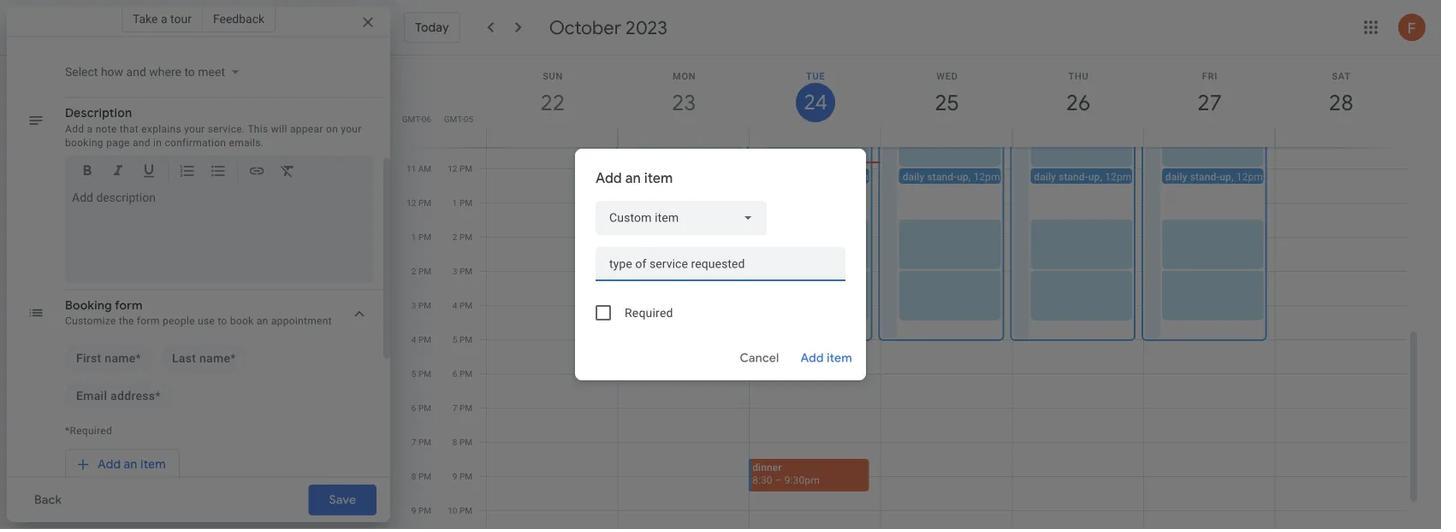 Task type: locate. For each thing, give the bounding box(es) containing it.
0 horizontal spatial 5
[[412, 369, 416, 380]]

12
[[448, 164, 458, 174], [407, 198, 416, 208]]

0 horizontal spatial to
[[137, 13, 147, 25]]

0 horizontal spatial 9 pm
[[412, 506, 431, 517]]

9 pm
[[453, 472, 473, 482], [412, 506, 431, 517]]

1 horizontal spatial 2 pm
[[453, 232, 473, 243]]

1 pm down 11 am
[[412, 232, 431, 243]]

2 horizontal spatial *
[[230, 352, 236, 366]]

column header
[[486, 56, 619, 148], [618, 56, 750, 148], [749, 56, 882, 148], [881, 56, 1013, 148], [1012, 56, 1145, 148], [1144, 56, 1276, 148], [1275, 56, 1407, 148]]

0 horizontal spatial 3
[[412, 301, 416, 311]]

4 pm
[[453, 301, 473, 311], [412, 335, 431, 345]]

in right meet
[[177, 13, 185, 25]]

0 vertical spatial item
[[644, 170, 673, 187]]

1 horizontal spatial 4 pm
[[453, 301, 473, 311]]

add an item inside "add an item" button
[[98, 458, 166, 473]]

9 pm up 10 pm on the left bottom
[[453, 472, 473, 482]]

0 vertical spatial 3 pm
[[453, 267, 473, 277]]

1 name from the left
[[105, 352, 136, 366]]

today button
[[404, 12, 460, 43]]

up
[[957, 171, 969, 183], [1089, 171, 1100, 183], [1220, 171, 1232, 183]]

booking
[[65, 298, 112, 314]]

2 horizontal spatial up
[[1220, 171, 1232, 183]]

list item containing email address
[[65, 383, 172, 411]]

1 vertical spatial item
[[827, 351, 853, 366]]

1 vertical spatial 3
[[412, 301, 416, 311]]

customize
[[65, 315, 116, 327]]

1 horizontal spatial *
[[155, 390, 161, 404]]

1 horizontal spatial to
[[218, 315, 227, 327]]

email address *
[[76, 390, 161, 404]]

1 gmt- from the left
[[402, 114, 422, 124]]

,
[[969, 171, 971, 183], [1100, 171, 1103, 183], [1232, 171, 1234, 183]]

description add a note that explains your service. this will appear on your booking page and in confirmation emails.
[[65, 106, 362, 149]]

1 horizontal spatial add an item
[[596, 170, 673, 187]]

9:30pm
[[785, 475, 820, 487]]

2 horizontal spatial daily stand-up , 12pm
[[1166, 171, 1264, 183]]

your right on
[[341, 123, 362, 135]]

name right last
[[199, 352, 230, 366]]

to inside booking form customize the form people use to book an appointment
[[218, 315, 227, 327]]

3 daily stand-up , 12pm from the left
[[1166, 171, 1264, 183]]

12 pm
[[448, 164, 473, 174], [407, 198, 431, 208]]

1 horizontal spatial an
[[257, 315, 268, 327]]

0 horizontal spatial 6
[[412, 404, 416, 414]]

2 horizontal spatial an
[[626, 170, 641, 187]]

october 2023
[[549, 15, 668, 39]]

form right 'the'
[[137, 315, 160, 327]]

1 vertical spatial 12
[[407, 198, 416, 208]]

1 pm
[[453, 198, 473, 208], [412, 232, 431, 243]]

1 vertical spatial 6 pm
[[412, 404, 431, 414]]

formatting options toolbar
[[65, 156, 373, 193]]

gmt- right 06 at the top left
[[444, 114, 464, 124]]

1 vertical spatial to
[[218, 315, 227, 327]]

form
[[115, 298, 143, 314], [137, 315, 160, 327]]

7
[[453, 404, 458, 414], [412, 438, 416, 448]]

2023
[[626, 15, 668, 39]]

0 vertical spatial form
[[115, 298, 143, 314]]

gmt- left gmt-05
[[402, 114, 422, 124]]

and
[[133, 137, 150, 149]]

1 down gmt-05
[[453, 198, 458, 208]]

1 vertical spatial 12 pm
[[407, 198, 431, 208]]

1 horizontal spatial name
[[199, 352, 230, 366]]

1 pm down gmt-05
[[453, 198, 473, 208]]

2 your from the left
[[341, 123, 362, 135]]

0 horizontal spatial *
[[136, 352, 141, 366]]

1 vertical spatial 4 pm
[[412, 335, 431, 345]]

last
[[172, 352, 196, 366]]

daily stand-up , 12pm
[[903, 171, 1001, 183], [1034, 171, 1132, 183], [1166, 171, 1264, 183]]

on
[[326, 123, 338, 135]]

1 horizontal spatial 7 pm
[[453, 404, 473, 414]]

6 pm
[[453, 369, 473, 380], [412, 404, 431, 414]]

item inside add item button
[[827, 351, 853, 366]]

0 horizontal spatial in
[[153, 137, 162, 149]]

1 vertical spatial 9 pm
[[412, 506, 431, 517]]

list item down use
[[161, 345, 247, 373]]

6
[[453, 369, 458, 380], [412, 404, 416, 414]]

people
[[163, 315, 195, 327]]

use
[[198, 315, 215, 327]]

2 pm
[[453, 232, 473, 243], [412, 267, 431, 277]]

1 horizontal spatial ,
[[1100, 171, 1103, 183]]

3 column header from the left
[[749, 56, 882, 148]]

0 horizontal spatial an
[[124, 458, 138, 473]]

0 horizontal spatial daily
[[903, 171, 925, 183]]

1 horizontal spatial daily stand-up , 12pm
[[1034, 171, 1132, 183]]

1 vertical spatial a
[[87, 123, 93, 135]]

0 horizontal spatial a
[[87, 123, 93, 135]]

12 down 11
[[407, 198, 416, 208]]

description
[[65, 106, 132, 121]]

0 vertical spatial an
[[626, 170, 641, 187]]

1 vertical spatial 5
[[412, 369, 416, 380]]

5
[[453, 335, 458, 345], [412, 369, 416, 380]]

list item down first name *
[[65, 383, 172, 411]]

conference?
[[65, 27, 124, 39]]

in inside "description add a note that explains your service. this will appear on your booking page and in confirmation emails."
[[153, 137, 162, 149]]

1 horizontal spatial 7
[[453, 404, 458, 414]]

2
[[453, 232, 458, 243], [412, 267, 416, 277]]

0 vertical spatial 7
[[453, 404, 458, 414]]

1 12pm from the left
[[843, 171, 869, 183]]

list item containing first name
[[65, 345, 152, 373]]

Description text field
[[72, 190, 366, 276]]

0 horizontal spatial up
[[957, 171, 969, 183]]

0 horizontal spatial stand-
[[928, 171, 957, 183]]

0 horizontal spatial 3 pm
[[412, 301, 431, 311]]

2 name from the left
[[199, 352, 230, 366]]

to
[[137, 13, 147, 25], [218, 315, 227, 327]]

gmt-05
[[444, 114, 473, 124]]

9 left 10
[[412, 506, 416, 517]]

9 pm left 10
[[412, 506, 431, 517]]

1 vertical spatial 2 pm
[[412, 267, 431, 277]]

1 horizontal spatial 6 pm
[[453, 369, 473, 380]]

person,
[[188, 13, 223, 25]]

1 vertical spatial 1
[[412, 232, 416, 243]]

or
[[278, 13, 287, 25]]

underline image
[[140, 162, 158, 182]]

0 horizontal spatial 9
[[412, 506, 416, 517]]

first
[[76, 352, 102, 366]]

item
[[644, 170, 673, 187], [827, 351, 853, 366], [140, 458, 166, 473]]

0 vertical spatial 6
[[453, 369, 458, 380]]

4 12pm from the left
[[1237, 171, 1264, 183]]

* for last name
[[230, 352, 236, 366]]

0 vertical spatial 5 pm
[[453, 335, 473, 345]]

9 up 10
[[453, 472, 458, 482]]

0 horizontal spatial gmt-
[[402, 114, 422, 124]]

add an item
[[596, 170, 673, 187], [98, 458, 166, 473]]

0 horizontal spatial 8 pm
[[412, 472, 431, 482]]

gmt-
[[402, 114, 422, 124], [444, 114, 464, 124]]

0 vertical spatial 2 pm
[[453, 232, 473, 243]]

1
[[453, 198, 458, 208], [412, 232, 416, 243]]

2 vertical spatial an
[[124, 458, 138, 473]]

1 vertical spatial 1 pm
[[412, 232, 431, 243]]

3 12pm from the left
[[1105, 171, 1132, 183]]

3 pm
[[453, 267, 473, 277], [412, 301, 431, 311]]

12pm
[[843, 171, 869, 183], [974, 171, 1001, 183], [1105, 171, 1132, 183], [1237, 171, 1264, 183]]

0 horizontal spatial your
[[184, 123, 205, 135]]

1 vertical spatial 6
[[412, 404, 416, 414]]

to right like
[[137, 13, 147, 25]]

1 horizontal spatial 12 pm
[[448, 164, 473, 174]]

1 vertical spatial in
[[153, 137, 162, 149]]

12 right am
[[448, 164, 458, 174]]

1 horizontal spatial 3
[[453, 267, 458, 277]]

name right first
[[105, 352, 136, 366]]

in down explains
[[153, 137, 162, 149]]

in inside would you like to meet in person, via phone, or video conference?
[[177, 13, 185, 25]]

pm
[[460, 164, 473, 174], [419, 198, 431, 208], [460, 198, 473, 208], [419, 232, 431, 243], [460, 232, 473, 243], [419, 267, 431, 277], [460, 267, 473, 277], [419, 301, 431, 311], [460, 301, 473, 311], [419, 335, 431, 345], [460, 335, 473, 345], [419, 369, 431, 380], [460, 369, 473, 380], [419, 404, 431, 414], [460, 404, 473, 414], [419, 438, 431, 448], [460, 438, 473, 448], [419, 472, 431, 482], [460, 472, 473, 482], [419, 506, 431, 517], [460, 506, 473, 517]]

first name *
[[76, 352, 141, 366]]

06
[[422, 114, 431, 124]]

0 vertical spatial in
[[177, 13, 185, 25]]

1 daily stand-up , 12pm from the left
[[903, 171, 1001, 183]]

today
[[415, 20, 449, 35]]

2 12pm from the left
[[974, 171, 1001, 183]]

your
[[184, 123, 205, 135], [341, 123, 362, 135]]

2 horizontal spatial stand-
[[1191, 171, 1220, 183]]

back button
[[21, 485, 75, 516]]

remove formatting image
[[279, 162, 296, 182]]

daily
[[903, 171, 925, 183], [1034, 171, 1056, 183], [1166, 171, 1188, 183]]

0 horizontal spatial 4 pm
[[412, 335, 431, 345]]

10
[[448, 506, 458, 517]]

an inside button
[[124, 458, 138, 473]]

None field
[[596, 201, 767, 235]]

will
[[271, 123, 287, 135]]

1 horizontal spatial 5
[[453, 335, 458, 345]]

1 vertical spatial add an item
[[98, 458, 166, 473]]

numbered list image
[[179, 162, 196, 182]]

dinner 8:30 – 9:30pm
[[753, 462, 820, 487]]

2 daily stand-up , 12pm from the left
[[1034, 171, 1132, 183]]

0 vertical spatial 9
[[453, 472, 458, 482]]

add an item inside 'add an item' dialog
[[596, 170, 673, 187]]

to right use
[[218, 315, 227, 327]]

1 vertical spatial form
[[137, 315, 160, 327]]

0 vertical spatial 1 pm
[[453, 198, 473, 208]]

1 horizontal spatial a
[[161, 12, 167, 26]]

1 horizontal spatial up
[[1089, 171, 1100, 183]]

name
[[105, 352, 136, 366], [199, 352, 230, 366]]

8 pm
[[453, 438, 473, 448], [412, 472, 431, 482]]

1 horizontal spatial 4
[[453, 301, 458, 311]]

am
[[418, 164, 431, 174]]

a inside button
[[161, 12, 167, 26]]

list item
[[65, 345, 152, 373], [161, 345, 247, 373], [65, 383, 172, 411]]

2 gmt- from the left
[[444, 114, 464, 124]]

0 vertical spatial 3
[[453, 267, 458, 277]]

12 pm right am
[[448, 164, 473, 174]]

0 horizontal spatial 5 pm
[[412, 369, 431, 380]]

4
[[453, 301, 458, 311], [412, 335, 416, 345]]

0 horizontal spatial 7
[[412, 438, 416, 448]]

1 horizontal spatial item
[[644, 170, 673, 187]]

a up booking at left top
[[87, 123, 93, 135]]

3 up from the left
[[1220, 171, 1232, 183]]

1 down 11
[[412, 232, 416, 243]]

your up confirmation
[[184, 123, 205, 135]]

0 horizontal spatial item
[[140, 458, 166, 473]]

form up 'the'
[[115, 298, 143, 314]]

2 horizontal spatial item
[[827, 351, 853, 366]]

the
[[119, 315, 134, 327]]

0 horizontal spatial name
[[105, 352, 136, 366]]

an inside booking form customize the form people use to book an appointment
[[257, 315, 268, 327]]

12 pm down 11 am
[[407, 198, 431, 208]]

add item
[[801, 351, 853, 366]]

a
[[161, 12, 167, 26], [87, 123, 93, 135]]

*
[[136, 352, 141, 366], [230, 352, 236, 366], [155, 390, 161, 404]]

appear
[[290, 123, 323, 135]]

9
[[453, 472, 458, 482], [412, 506, 416, 517]]

0 vertical spatial a
[[161, 12, 167, 26]]

0 vertical spatial 4 pm
[[453, 301, 473, 311]]

1 vertical spatial 3 pm
[[412, 301, 431, 311]]

1 horizontal spatial 8 pm
[[453, 438, 473, 448]]

2 , from the left
[[1100, 171, 1103, 183]]

a left tour
[[161, 12, 167, 26]]

1 horizontal spatial daily
[[1034, 171, 1056, 183]]

grid containing 12pm
[[397, 56, 1421, 530]]

none field inside 'add an item' dialog
[[596, 201, 767, 235]]

list item up email address *
[[65, 345, 152, 373]]

05
[[464, 114, 473, 124]]

explains
[[142, 123, 181, 135]]

meet
[[150, 13, 174, 25]]

1 horizontal spatial gmt-
[[444, 114, 464, 124]]

2 up from the left
[[1089, 171, 1100, 183]]

1 vertical spatial an
[[257, 315, 268, 327]]

list item containing last name
[[161, 345, 247, 373]]

grid
[[397, 56, 1421, 530]]

3
[[453, 267, 458, 277], [412, 301, 416, 311]]



Task type: vqa. For each thing, say whether or not it's contained in the screenshot.
"Add"
yes



Task type: describe. For each thing, give the bounding box(es) containing it.
via
[[226, 13, 240, 25]]

5 column header from the left
[[1012, 56, 1145, 148]]

would you like to meet in person, via phone, or video conference?
[[65, 13, 316, 39]]

1 vertical spatial 8 pm
[[412, 472, 431, 482]]

add inside "description add a note that explains your service. this will appear on your booking page and in confirmation emails."
[[65, 123, 84, 135]]

* for first name
[[136, 352, 141, 366]]

1 horizontal spatial 9
[[453, 472, 458, 482]]

like
[[118, 13, 134, 25]]

0 horizontal spatial 12 pm
[[407, 198, 431, 208]]

10 pm
[[448, 506, 473, 517]]

emails.
[[229, 137, 264, 149]]

gmt- for 06
[[402, 114, 422, 124]]

a inside "description add a note that explains your service. this will appear on your booking page and in confirmation emails."
[[87, 123, 93, 135]]

booking form customize the form people use to book an appointment
[[65, 298, 332, 327]]

0 horizontal spatial 4
[[412, 335, 416, 345]]

bulleted list image
[[210, 162, 227, 182]]

cancel button
[[733, 338, 787, 379]]

0 horizontal spatial 12
[[407, 198, 416, 208]]

booking
[[65, 137, 103, 149]]

item inside "add an item" button
[[140, 458, 166, 473]]

1 column header from the left
[[486, 56, 619, 148]]

7 column header from the left
[[1275, 56, 1407, 148]]

add an item dialog
[[575, 149, 866, 381]]

insert link image
[[248, 162, 265, 182]]

11 am
[[407, 164, 431, 174]]

to inside would you like to meet in person, via phone, or video conference?
[[137, 13, 147, 25]]

*required
[[65, 425, 112, 437]]

phone,
[[243, 13, 275, 25]]

Custom item text field
[[596, 254, 846, 275]]

name for first name
[[105, 352, 136, 366]]

take
[[133, 12, 158, 26]]

1 horizontal spatial 1 pm
[[453, 198, 473, 208]]

gmt-06
[[402, 114, 431, 124]]

0 horizontal spatial 2 pm
[[412, 267, 431, 277]]

0 horizontal spatial 1
[[412, 232, 416, 243]]

0 vertical spatial 12 pm
[[448, 164, 473, 174]]

italic image
[[110, 162, 127, 182]]

0 vertical spatial 7 pm
[[453, 404, 473, 414]]

back
[[34, 493, 62, 509]]

last name *
[[172, 352, 236, 366]]

–
[[775, 475, 782, 487]]

2 stand- from the left
[[1059, 171, 1089, 183]]

1 horizontal spatial 12
[[448, 164, 458, 174]]

tour
[[170, 12, 192, 26]]

you
[[98, 13, 115, 25]]

12pm button
[[768, 169, 870, 184]]

3 stand- from the left
[[1191, 171, 1220, 183]]

dinner
[[753, 462, 782, 474]]

1 your from the left
[[184, 123, 205, 135]]

0 horizontal spatial 7 pm
[[412, 438, 431, 448]]

0 vertical spatial 4
[[453, 301, 458, 311]]

0 vertical spatial 8 pm
[[453, 438, 473, 448]]

1 horizontal spatial 8
[[453, 438, 458, 448]]

3 daily from the left
[[1166, 171, 1188, 183]]

cancel
[[740, 351, 780, 366]]

1 up from the left
[[957, 171, 969, 183]]

1 , from the left
[[969, 171, 971, 183]]

gmt- for 05
[[444, 114, 464, 124]]

feedback button
[[203, 5, 276, 33]]

6 column header from the left
[[1144, 56, 1276, 148]]

1 vertical spatial 5 pm
[[412, 369, 431, 380]]

1 horizontal spatial 6
[[453, 369, 458, 380]]

1 horizontal spatial 5 pm
[[453, 335, 473, 345]]

0 horizontal spatial 2
[[412, 267, 416, 277]]

0 vertical spatial 1
[[453, 198, 458, 208]]

confirmation
[[165, 137, 226, 149]]

would
[[65, 13, 95, 25]]

0 horizontal spatial 1 pm
[[412, 232, 431, 243]]

book
[[230, 315, 254, 327]]

address
[[111, 390, 155, 404]]

service.
[[208, 123, 245, 135]]

email
[[76, 390, 107, 404]]

take a tour
[[133, 12, 192, 26]]

this
[[248, 123, 268, 135]]

appointment
[[271, 315, 332, 327]]

2 daily from the left
[[1034, 171, 1056, 183]]

* for email address
[[155, 390, 161, 404]]

1 stand- from the left
[[928, 171, 957, 183]]

add an item button
[[65, 450, 180, 481]]

2 column header from the left
[[618, 56, 750, 148]]

note
[[96, 123, 117, 135]]

1 vertical spatial 9
[[412, 506, 416, 517]]

add item button
[[794, 338, 860, 379]]

feedback
[[213, 12, 265, 26]]

an inside dialog
[[626, 170, 641, 187]]

8:30
[[753, 475, 773, 487]]

11
[[407, 164, 416, 174]]

12pm inside 12pm "button"
[[843, 171, 869, 183]]

that
[[120, 123, 139, 135]]

4 column header from the left
[[881, 56, 1013, 148]]

0 vertical spatial 9 pm
[[453, 472, 473, 482]]

name for last name
[[199, 352, 230, 366]]

required
[[625, 306, 673, 320]]

bold image
[[79, 162, 96, 182]]

take a tour button
[[121, 5, 203, 33]]

october
[[549, 15, 622, 39]]

0 vertical spatial 6 pm
[[453, 369, 473, 380]]

1 horizontal spatial 2
[[453, 232, 458, 243]]

1 daily from the left
[[903, 171, 925, 183]]

1 vertical spatial 7
[[412, 438, 416, 448]]

video
[[290, 13, 316, 25]]

3 , from the left
[[1232, 171, 1234, 183]]

0 horizontal spatial 6 pm
[[412, 404, 431, 414]]

1 vertical spatial 8
[[412, 472, 416, 482]]

0 vertical spatial 5
[[453, 335, 458, 345]]

page
[[106, 137, 130, 149]]



